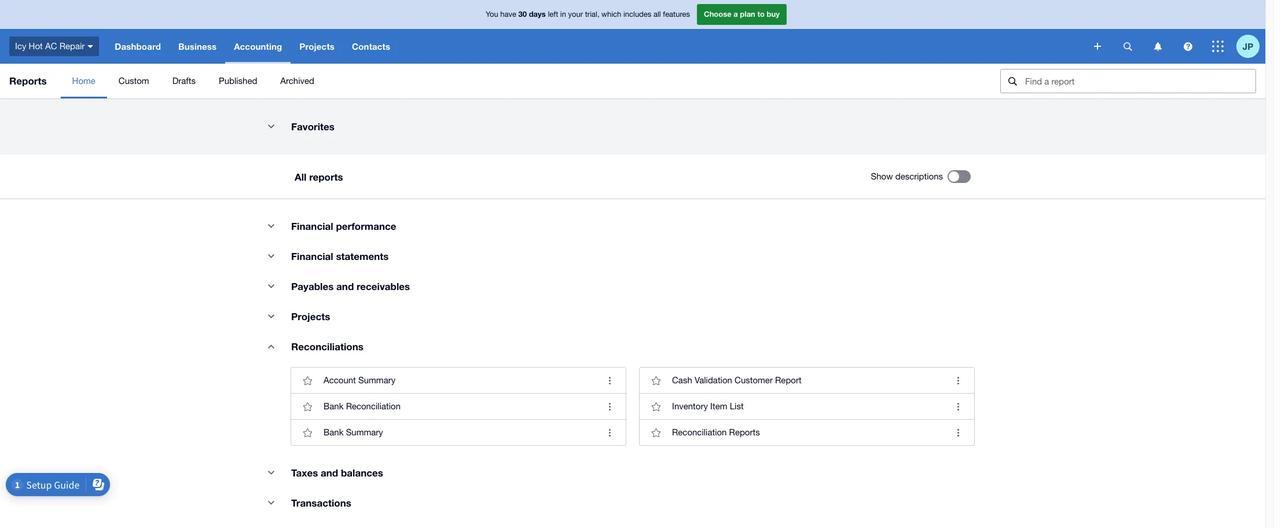 Task type: describe. For each thing, give the bounding box(es) containing it.
30
[[519, 9, 527, 19]]

drafts
[[172, 76, 196, 86]]

cash validation customer report
[[672, 375, 802, 385]]

business
[[178, 41, 217, 52]]

0 horizontal spatial reports
[[9, 75, 47, 87]]

repair
[[59, 41, 85, 51]]

svg image inside icy hot ac repair popup button
[[88, 45, 93, 48]]

a
[[734, 9, 738, 19]]

statements
[[336, 250, 389, 262]]

favorite image for bank summary
[[296, 421, 319, 444]]

home link
[[61, 64, 107, 98]]

collapse report group image for financial performance
[[259, 214, 283, 237]]

financial statements
[[291, 250, 389, 262]]

icy hot ac repair button
[[0, 29, 106, 64]]

cash
[[672, 375, 693, 385]]

financial performance
[[291, 220, 397, 232]]

icy
[[15, 41, 26, 51]]

payables
[[291, 280, 334, 293]]

show
[[871, 171, 893, 181]]

bank for bank reconciliation
[[324, 401, 344, 411]]

item
[[711, 401, 728, 411]]

features
[[663, 10, 690, 19]]

more options image for bank summary
[[598, 421, 622, 444]]

jp
[[1243, 41, 1254, 51]]

1 vertical spatial reports
[[730, 427, 760, 437]]

more options image for cash validation customer report
[[947, 395, 970, 418]]

summary for account summary
[[359, 375, 396, 385]]

ac
[[45, 41, 57, 51]]

favorite image for bank reconciliation
[[296, 395, 319, 418]]

icy hot ac repair
[[15, 41, 85, 51]]

favorite image for account summary
[[296, 369, 319, 392]]

in
[[561, 10, 566, 19]]

have
[[501, 10, 517, 19]]

contacts button
[[343, 29, 399, 64]]

performance
[[336, 220, 397, 232]]

reconciliations
[[291, 341, 364, 353]]

published
[[219, 76, 257, 86]]

menu containing home
[[61, 64, 992, 98]]

custom link
[[107, 64, 161, 98]]

all
[[654, 10, 661, 19]]

accounting
[[234, 41, 282, 52]]

transactions
[[291, 497, 352, 509]]

show descriptions
[[871, 171, 944, 181]]

collapse report group image for taxes and balances
[[259, 461, 283, 484]]

contacts
[[352, 41, 391, 52]]

bank summary
[[324, 427, 383, 437]]

favorite image for reconciliation reports
[[645, 421, 668, 444]]

archived link
[[269, 64, 326, 98]]

more options image for account summary
[[598, 369, 622, 392]]

projects inside popup button
[[300, 41, 335, 52]]

reconciliation reports link
[[640, 419, 975, 445]]

collapse report group image for payables and receivables
[[259, 275, 283, 298]]

hot
[[29, 41, 43, 51]]

published link
[[207, 64, 269, 98]]

home
[[72, 76, 95, 86]]

financial for financial performance
[[291, 220, 333, 232]]

collapse report group image for transactions
[[259, 491, 283, 514]]

bank reconciliation
[[324, 401, 401, 411]]

you have 30 days left in your trial, which includes all features
[[486, 9, 690, 19]]



Task type: locate. For each thing, give the bounding box(es) containing it.
projects
[[300, 41, 335, 52], [291, 310, 330, 323]]

favorites
[[291, 120, 335, 133]]

0 vertical spatial reports
[[9, 75, 47, 87]]

trial,
[[585, 10, 600, 19]]

drafts link
[[161, 64, 207, 98]]

favorite image inside bank reconciliation link
[[296, 395, 319, 418]]

0 vertical spatial bank
[[324, 401, 344, 411]]

buy
[[767, 9, 780, 19]]

reconciliation down 'inventory item list'
[[672, 427, 727, 437]]

1 vertical spatial financial
[[291, 250, 333, 262]]

1 horizontal spatial favorite image
[[645, 369, 668, 392]]

0 horizontal spatial more options image
[[598, 395, 622, 418]]

2 collapse report group image from the top
[[259, 244, 283, 268]]

collapse report group image for favorites
[[259, 115, 283, 138]]

favorite image inside the 'inventory item list' link
[[645, 395, 668, 418]]

bank reconciliation link
[[291, 393, 626, 419]]

0 vertical spatial and
[[337, 280, 354, 293]]

business button
[[170, 29, 225, 64]]

banner containing jp
[[0, 0, 1266, 64]]

reports down list
[[730, 427, 760, 437]]

all reports
[[295, 171, 343, 183]]

1 vertical spatial bank
[[324, 427, 344, 437]]

collapse report group image
[[259, 115, 283, 138], [259, 491, 283, 514]]

1 financial from the top
[[291, 220, 333, 232]]

and right taxes
[[321, 467, 338, 479]]

archived
[[281, 76, 314, 86]]

bank for bank summary
[[324, 427, 344, 437]]

favorite image left cash
[[645, 369, 668, 392]]

financial
[[291, 220, 333, 232], [291, 250, 333, 262]]

more options image inside reconciliation reports link
[[947, 421, 970, 444]]

customer
[[735, 375, 773, 385]]

0 vertical spatial projects
[[300, 41, 335, 52]]

more options image inside bank summary link
[[598, 421, 622, 444]]

reconciliation down account summary on the bottom of page
[[346, 401, 401, 411]]

left
[[548, 10, 559, 19]]

jp button
[[1237, 29, 1266, 64]]

you
[[486, 10, 499, 19]]

reconciliation inside reconciliation reports link
[[672, 427, 727, 437]]

1 more options image from the left
[[598, 395, 622, 418]]

expand report group image
[[259, 335, 283, 358]]

and for payables
[[337, 280, 354, 293]]

which
[[602, 10, 622, 19]]

favorite image
[[296, 395, 319, 418], [645, 395, 668, 418], [296, 421, 319, 444], [645, 421, 668, 444]]

None field
[[1001, 69, 1257, 93]]

favorite image inside reconciliation reports link
[[645, 421, 668, 444]]

inventory
[[672, 401, 708, 411]]

receivables
[[357, 280, 410, 293]]

1 favorite image from the left
[[296, 369, 319, 392]]

reconciliation
[[346, 401, 401, 411], [672, 427, 727, 437]]

favorite image inside bank summary link
[[296, 421, 319, 444]]

reconciliation inside bank reconciliation link
[[346, 401, 401, 411]]

collapse report group image left transactions
[[259, 491, 283, 514]]

1 vertical spatial summary
[[346, 427, 383, 437]]

summary for bank summary
[[346, 427, 383, 437]]

validation
[[695, 375, 733, 385]]

1 horizontal spatial more options image
[[947, 395, 970, 418]]

collapse report group image for financial statements
[[259, 244, 283, 268]]

5 collapse report group image from the top
[[259, 461, 283, 484]]

projects up the archived
[[300, 41, 335, 52]]

favorite image
[[296, 369, 319, 392], [645, 369, 668, 392]]

more options image for account summary
[[598, 395, 622, 418]]

1 vertical spatial reconciliation
[[672, 427, 727, 437]]

and
[[337, 280, 354, 293], [321, 467, 338, 479]]

menu
[[61, 64, 992, 98]]

more options image for cash validation customer report
[[947, 369, 970, 392]]

0 vertical spatial summary
[[359, 375, 396, 385]]

1 bank from the top
[[324, 401, 344, 411]]

account summary
[[324, 375, 396, 385]]

more options image inside account summary link
[[598, 369, 622, 392]]

1 vertical spatial projects
[[291, 310, 330, 323]]

1 collapse report group image from the top
[[259, 214, 283, 237]]

1 vertical spatial and
[[321, 467, 338, 479]]

and down "financial statements"
[[337, 280, 354, 293]]

taxes and balances
[[291, 467, 383, 479]]

dashboard
[[115, 41, 161, 52]]

1 vertical spatial collapse report group image
[[259, 491, 283, 514]]

balances
[[341, 467, 383, 479]]

4 collapse report group image from the top
[[259, 305, 283, 328]]

taxes
[[291, 467, 318, 479]]

favorite image for cash validation customer report
[[645, 369, 668, 392]]

1 collapse report group image from the top
[[259, 115, 283, 138]]

bank summary link
[[291, 419, 626, 445]]

reconciliation reports
[[672, 427, 760, 437]]

navigation containing dashboard
[[106, 29, 1087, 64]]

svg image
[[1213, 41, 1224, 52], [1124, 42, 1133, 51], [1155, 42, 1162, 51], [1184, 42, 1193, 51], [1095, 43, 1102, 50], [88, 45, 93, 48]]

bank down bank reconciliation
[[324, 427, 344, 437]]

collapse report group image
[[259, 214, 283, 237], [259, 244, 283, 268], [259, 275, 283, 298], [259, 305, 283, 328], [259, 461, 283, 484]]

all
[[295, 171, 307, 183]]

0 vertical spatial collapse report group image
[[259, 115, 283, 138]]

list
[[730, 401, 744, 411]]

summary down bank reconciliation
[[346, 427, 383, 437]]

cash validation customer report link
[[640, 368, 975, 393]]

0 horizontal spatial reconciliation
[[346, 401, 401, 411]]

inventory item list link
[[640, 393, 975, 419]]

custom
[[119, 76, 149, 86]]

accounting button
[[225, 29, 291, 64]]

navigation
[[106, 29, 1087, 64]]

to
[[758, 9, 765, 19]]

report
[[776, 375, 802, 385]]

0 vertical spatial reconciliation
[[346, 401, 401, 411]]

days
[[529, 9, 546, 19]]

Find a report text field
[[1025, 70, 1256, 93]]

0 horizontal spatial favorite image
[[296, 369, 319, 392]]

financial up "financial statements"
[[291, 220, 333, 232]]

bank
[[324, 401, 344, 411], [324, 427, 344, 437]]

projects button
[[291, 29, 343, 64]]

reports
[[309, 171, 343, 183]]

dashboard link
[[106, 29, 170, 64]]

choose a plan to buy
[[704, 9, 780, 19]]

more options image
[[598, 369, 622, 392], [947, 369, 970, 392], [598, 421, 622, 444], [947, 421, 970, 444]]

collapse report group image left favorites
[[259, 115, 283, 138]]

and for taxes
[[321, 467, 338, 479]]

favorite image for inventory item list
[[645, 395, 668, 418]]

more options image inside 'cash validation customer report' link
[[947, 369, 970, 392]]

2 more options image from the left
[[947, 395, 970, 418]]

projects down payables
[[291, 310, 330, 323]]

collapse report group image for projects
[[259, 305, 283, 328]]

3 collapse report group image from the top
[[259, 275, 283, 298]]

financial up payables
[[291, 250, 333, 262]]

bank down account
[[324, 401, 344, 411]]

0 vertical spatial financial
[[291, 220, 333, 232]]

summary up bank reconciliation
[[359, 375, 396, 385]]

includes
[[624, 10, 652, 19]]

2 collapse report group image from the top
[[259, 491, 283, 514]]

plan
[[740, 9, 756, 19]]

reports
[[9, 75, 47, 87], [730, 427, 760, 437]]

more options image for reconciliation reports
[[947, 421, 970, 444]]

inventory item list
[[672, 401, 744, 411]]

banner
[[0, 0, 1266, 64]]

account summary link
[[291, 368, 626, 393]]

2 favorite image from the left
[[645, 369, 668, 392]]

reports down icy
[[9, 75, 47, 87]]

favorite image left account
[[296, 369, 319, 392]]

2 financial from the top
[[291, 250, 333, 262]]

descriptions
[[896, 171, 944, 181]]

2 bank from the top
[[324, 427, 344, 437]]

choose
[[704, 9, 732, 19]]

your
[[569, 10, 583, 19]]

payables and receivables
[[291, 280, 410, 293]]

1 horizontal spatial reports
[[730, 427, 760, 437]]

1 horizontal spatial reconciliation
[[672, 427, 727, 437]]

account
[[324, 375, 356, 385]]

summary
[[359, 375, 396, 385], [346, 427, 383, 437]]

more options image
[[598, 395, 622, 418], [947, 395, 970, 418]]

financial for financial statements
[[291, 250, 333, 262]]



Task type: vqa. For each thing, say whether or not it's contained in the screenshot.
Favorite icon inside the Bank Summary link
yes



